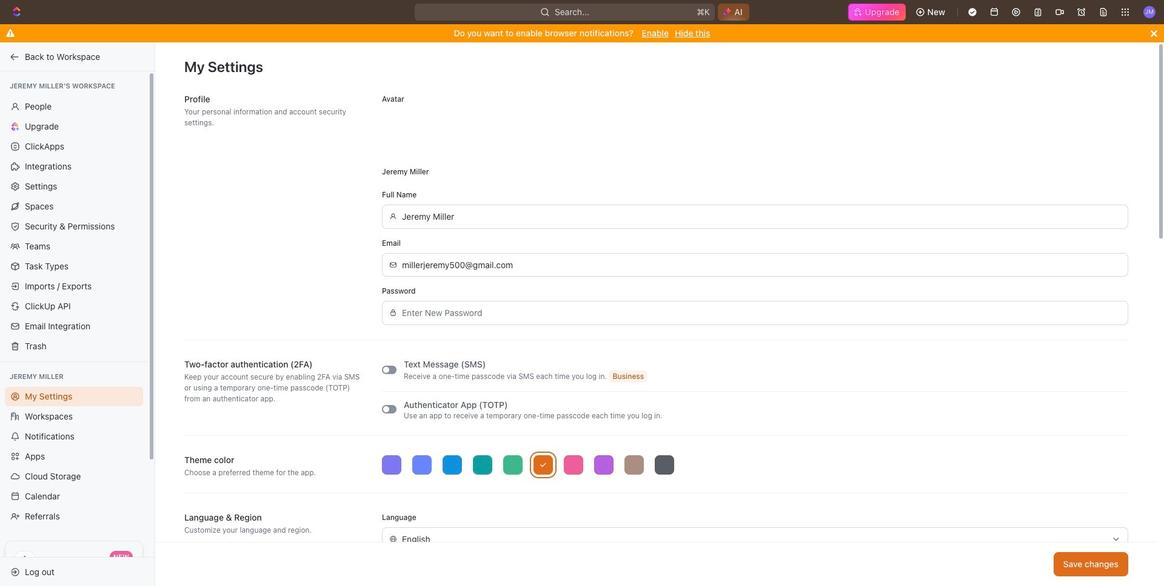 Task type: locate. For each thing, give the bounding box(es) containing it.
list box
[[382, 456, 1128, 475]]

Enter Username text field
[[402, 206, 1121, 228]]

option
[[382, 456, 401, 475], [412, 456, 432, 475], [443, 456, 462, 475], [473, 456, 492, 475], [503, 456, 523, 475], [534, 456, 553, 475], [564, 456, 583, 475], [594, 456, 614, 475], [625, 456, 644, 475], [655, 456, 674, 475]]

5 option from the left
[[503, 456, 523, 475]]

4 option from the left
[[473, 456, 492, 475]]

9 option from the left
[[625, 456, 644, 475]]

None text field
[[402, 528, 1107, 551]]

1 option from the left
[[382, 456, 401, 475]]

2 option from the left
[[412, 456, 432, 475]]



Task type: vqa. For each thing, say whether or not it's contained in the screenshot.
Task
no



Task type: describe. For each thing, give the bounding box(es) containing it.
available on business plans or higher element
[[609, 371, 648, 383]]

7 option from the left
[[564, 456, 583, 475]]

Enter Email text field
[[402, 254, 1121, 276]]

10 option from the left
[[655, 456, 674, 475]]

Enter New Password text field
[[402, 302, 1121, 325]]

3 option from the left
[[443, 456, 462, 475]]

8 option from the left
[[594, 456, 614, 475]]

6 option from the left
[[534, 456, 553, 475]]



